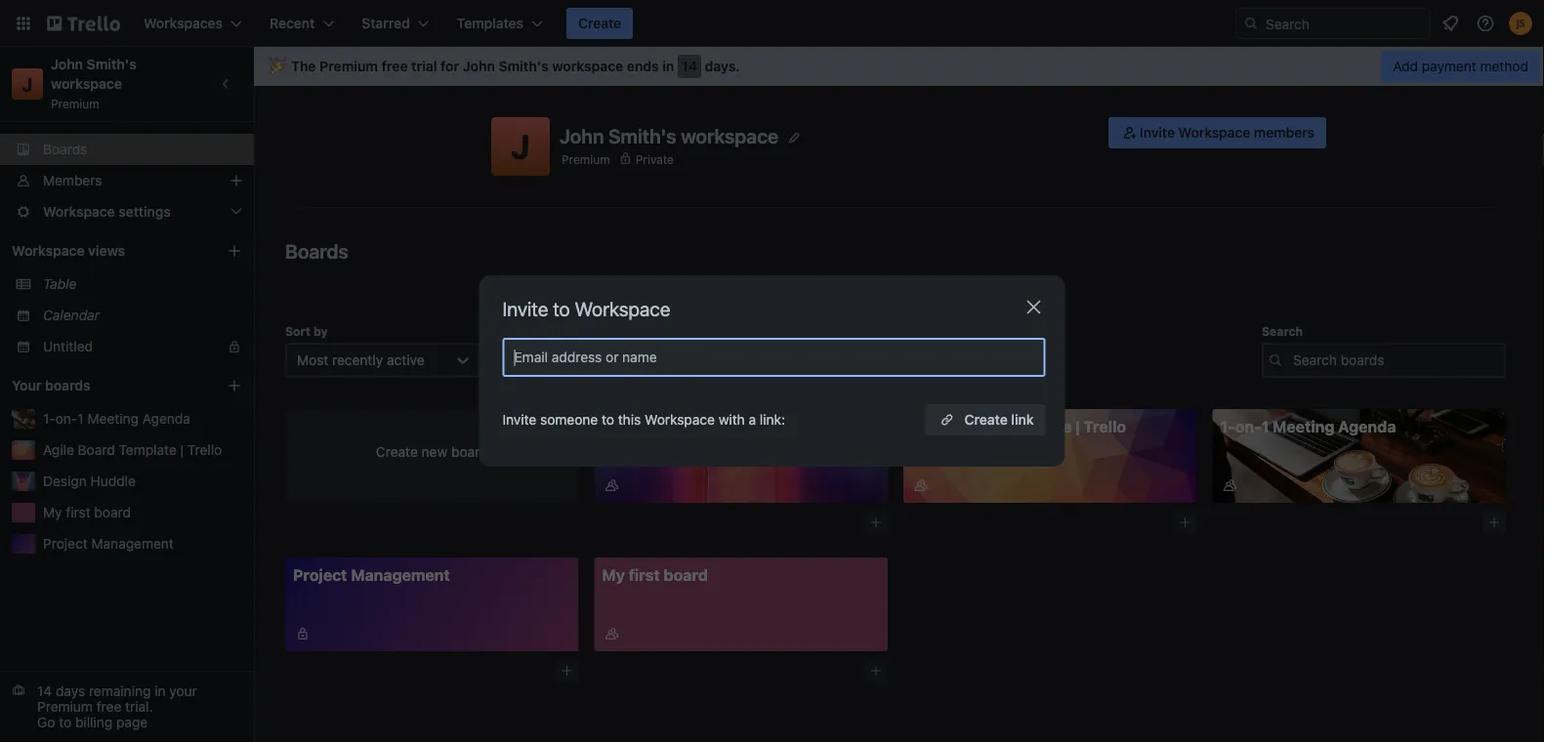 Task type: locate. For each thing, give the bounding box(es) containing it.
management
[[91, 536, 174, 552], [351, 566, 450, 585]]

0 horizontal spatial design huddle
[[43, 473, 136, 489]]

2 horizontal spatial create
[[964, 412, 1008, 428]]

invite workspace members
[[1140, 125, 1315, 141]]

0 horizontal spatial sm image
[[602, 476, 622, 495]]

0 horizontal spatial workspace
[[51, 76, 122, 92]]

create
[[578, 15, 621, 31], [964, 412, 1008, 428], [376, 444, 418, 460]]

1 vertical spatial agile board template | trello
[[43, 442, 222, 458]]

members
[[1254, 125, 1315, 141]]

agile board template | trello link
[[903, 409, 1197, 503], [43, 440, 242, 460]]

agile
[[911, 418, 949, 436], [43, 442, 74, 458]]

choose a collection
[[496, 352, 620, 368]]

in inside 14 days remaining in your premium free trial. go to billing page
[[155, 683, 166, 699]]

1 vertical spatial |
[[180, 442, 184, 458]]

table
[[43, 276, 77, 292]]

boards
[[43, 141, 87, 157], [285, 239, 348, 262]]

agile down the your boards
[[43, 442, 74, 458]]

create inside create link button
[[964, 412, 1008, 428]]

smith's for john smith's workspace
[[608, 124, 676, 147]]

0 horizontal spatial meeting
[[87, 411, 139, 427]]

0 horizontal spatial board
[[94, 504, 131, 521]]

1 horizontal spatial to
[[553, 297, 570, 320]]

0 vertical spatial design huddle
[[602, 418, 713, 436]]

add a new collection image for my first board
[[869, 664, 883, 678]]

14 left days.
[[682, 58, 697, 74]]

0 horizontal spatial on-
[[55, 411, 78, 427]]

1 vertical spatial 14
[[37, 683, 52, 699]]

boards up members
[[43, 141, 87, 157]]

0 horizontal spatial management
[[91, 536, 174, 552]]

1 sm image from the left
[[602, 476, 622, 495]]

your boards with 5 items element
[[12, 374, 197, 397]]

john right for
[[463, 58, 495, 74]]

trello
[[1084, 418, 1126, 436], [187, 442, 222, 458]]

john right j link on the left top
[[51, 56, 83, 72]]

design huddle left with
[[602, 418, 713, 436]]

1 vertical spatial huddle
[[90, 473, 136, 489]]

0 horizontal spatial free
[[96, 699, 121, 715]]

days.
[[705, 58, 740, 74]]

by
[[313, 324, 328, 338], [518, 324, 533, 338]]

a left link:
[[749, 412, 756, 428]]

sm image for 1-on-1 meeting agenda
[[1220, 476, 1240, 495]]

workspace inside john smith's workspace premium
[[51, 76, 122, 92]]

2 horizontal spatial smith's
[[608, 124, 676, 147]]

invite for invite workspace members
[[1140, 125, 1175, 141]]

to
[[553, 297, 570, 320], [602, 412, 614, 428], [59, 714, 71, 731]]

to up choose a collection
[[553, 297, 570, 320]]

huddle left with
[[658, 418, 713, 436]]

your
[[12, 377, 42, 394]]

workspace down days.
[[681, 124, 779, 147]]

design right someone
[[602, 418, 655, 436]]

design
[[602, 418, 655, 436], [43, 473, 87, 489]]

design huddle link
[[594, 409, 888, 503], [43, 472, 242, 491]]

in right ends
[[662, 58, 674, 74]]

john smith (johnsmith38824343) image
[[1509, 12, 1532, 35]]

2 sm image from the left
[[911, 476, 931, 495]]

1-
[[43, 411, 55, 427], [1220, 418, 1235, 436]]

my first board link
[[43, 503, 242, 522], [594, 558, 888, 651]]

to left the this
[[602, 412, 614, 428]]

for
[[441, 58, 459, 74]]

j for j link on the left top
[[22, 72, 33, 95]]

workspace inside button
[[1178, 125, 1250, 141]]

1 horizontal spatial create
[[578, 15, 621, 31]]

1 vertical spatial management
[[351, 566, 450, 585]]

untitled
[[43, 338, 93, 355]]

0 vertical spatial 14
[[682, 58, 697, 74]]

agenda down your boards with 5 items element on the left
[[142, 411, 190, 427]]

1 vertical spatial project management link
[[285, 558, 579, 651]]

board down your boards with 5 items element on the left
[[78, 442, 115, 458]]

my first board
[[43, 504, 131, 521], [602, 566, 708, 585]]

table link
[[43, 274, 242, 294]]

to inside 14 days remaining in your premium free trial. go to billing page
[[59, 714, 71, 731]]

huddle down your boards with 5 items element on the left
[[90, 473, 136, 489]]

john right j button
[[560, 124, 604, 147]]

invite for invite to workspace
[[502, 297, 548, 320]]

search
[[1262, 324, 1303, 338]]

untitled link
[[43, 337, 215, 356]]

design down boards at the bottom of page
[[43, 473, 87, 489]]

1 horizontal spatial trello
[[1084, 418, 1126, 436]]

workspace for john smith's workspace
[[681, 124, 779, 147]]

0 vertical spatial huddle
[[658, 418, 713, 436]]

in left your
[[155, 683, 166, 699]]

a
[[548, 352, 555, 368], [749, 412, 756, 428]]

john inside john smith's workspace premium
[[51, 56, 83, 72]]

design huddle
[[602, 418, 713, 436], [43, 473, 136, 489]]

14
[[682, 58, 697, 74], [37, 683, 52, 699]]

0 horizontal spatial create
[[376, 444, 418, 460]]

link:
[[760, 412, 785, 428]]

premium inside 14 days remaining in your premium free trial. go to billing page
[[37, 699, 93, 715]]

0 horizontal spatial project management
[[43, 536, 174, 552]]

2 by from the left
[[518, 324, 533, 338]]

agenda down search "text box"
[[1338, 418, 1396, 436]]

0 vertical spatial my first board link
[[43, 503, 242, 522]]

board
[[451, 444, 488, 460], [94, 504, 131, 521], [664, 566, 708, 585]]

0 vertical spatial create
[[578, 15, 621, 31]]

boards up sort by
[[285, 239, 348, 262]]

0 horizontal spatial by
[[313, 324, 328, 338]]

1 horizontal spatial john
[[463, 58, 495, 74]]

1 horizontal spatial 1-on-1 meeting agenda link
[[1212, 409, 1506, 503]]

workspace for john smith's workspace premium
[[51, 76, 122, 92]]

1 vertical spatial in
[[155, 683, 166, 699]]

sm image inside 'my first board' link
[[602, 624, 622, 644]]

add payment method link
[[1381, 51, 1540, 82]]

j down 🎉 the premium free trial for john smith's workspace ends in 14 days.
[[511, 126, 530, 167]]

1-on-1 meeting agenda link
[[43, 409, 242, 429], [1212, 409, 1506, 503]]

agile board template | trello
[[911, 418, 1126, 436], [43, 442, 222, 458]]

0 horizontal spatial boards
[[43, 141, 87, 157]]

add a new collection image
[[869, 516, 883, 529], [560, 664, 574, 678], [869, 664, 883, 678]]

free
[[381, 58, 408, 74], [96, 699, 121, 715]]

0 horizontal spatial 1
[[78, 411, 84, 427]]

1 horizontal spatial my first board link
[[594, 558, 888, 651]]

0 vertical spatial board
[[953, 418, 998, 436]]

most
[[297, 352, 328, 368]]

|
[[1075, 418, 1080, 436], [180, 442, 184, 458]]

sm image inside 1-on-1 meeting agenda link
[[1220, 476, 1240, 495]]

1 by from the left
[[313, 324, 328, 338]]

to right go
[[59, 714, 71, 731]]

2 1-on-1 meeting agenda link from the left
[[1212, 409, 1506, 503]]

project
[[43, 536, 88, 552], [293, 566, 347, 585]]

2 vertical spatial board
[[664, 566, 708, 585]]

members
[[43, 172, 102, 188]]

1 horizontal spatial add a new collection image
[[1487, 516, 1501, 529]]

by right sort
[[313, 324, 328, 338]]

0 vertical spatial first
[[66, 504, 90, 521]]

project management
[[43, 536, 174, 552], [293, 566, 450, 585]]

smith's inside john smith's workspace premium
[[87, 56, 137, 72]]

1 vertical spatial my first board link
[[594, 558, 888, 651]]

1 horizontal spatial |
[[1075, 418, 1080, 436]]

workspace down create button
[[552, 58, 623, 74]]

1 add a new collection image from the left
[[1178, 516, 1192, 529]]

huddle
[[658, 418, 713, 436], [90, 473, 136, 489]]

0 vertical spatial agile board template | trello
[[911, 418, 1126, 436]]

1 vertical spatial project management
[[293, 566, 450, 585]]

workspace
[[1178, 125, 1250, 141], [12, 243, 85, 259], [575, 297, 670, 320], [645, 412, 715, 428]]

recently
[[332, 352, 383, 368]]

1 horizontal spatial free
[[381, 58, 408, 74]]

sm image inside invite workspace members button
[[1120, 123, 1140, 143]]

j inside j button
[[511, 126, 530, 167]]

invite for invite someone to this workspace with a link:
[[502, 412, 536, 428]]

workspace right j link on the left top
[[51, 76, 122, 92]]

1 vertical spatial project
[[293, 566, 347, 585]]

board
[[953, 418, 998, 436], [78, 442, 115, 458]]

banner
[[254, 47, 1544, 86]]

workspace left members
[[1178, 125, 1250, 141]]

sm image
[[602, 476, 622, 495], [911, 476, 931, 495]]

2 vertical spatial create
[[376, 444, 418, 460]]

0 horizontal spatial john
[[51, 56, 83, 72]]

design huddle down your boards with 5 items element on the left
[[43, 473, 136, 489]]

calendar
[[43, 307, 100, 323]]

sm image down the this
[[602, 476, 622, 495]]

open information menu image
[[1476, 14, 1495, 33]]

🎉 the premium free trial for john smith's workspace ends in 14 days.
[[270, 58, 740, 74]]

go
[[37, 714, 55, 731]]

0 horizontal spatial to
[[59, 714, 71, 731]]

1 down boards at the bottom of page
[[78, 411, 84, 427]]

smith's right for
[[499, 58, 549, 74]]

1 horizontal spatial my first board
[[602, 566, 708, 585]]

0 horizontal spatial agenda
[[142, 411, 190, 427]]

1 vertical spatial j
[[511, 126, 530, 167]]

billing
[[75, 714, 113, 731]]

template
[[1002, 418, 1072, 436], [119, 442, 177, 458]]

create for create
[[578, 15, 621, 31]]

go to billing page link
[[37, 714, 148, 731]]

1 horizontal spatial project
[[293, 566, 347, 585]]

meeting
[[87, 411, 139, 427], [1273, 418, 1334, 436]]

add a new collection image
[[1178, 516, 1192, 529], [1487, 516, 1501, 529]]

john
[[51, 56, 83, 72], [463, 58, 495, 74], [560, 124, 604, 147]]

0 vertical spatial in
[[662, 58, 674, 74]]

2 horizontal spatial board
[[664, 566, 708, 585]]

add a new collection image for trello
[[1178, 516, 1192, 529]]

0 horizontal spatial huddle
[[90, 473, 136, 489]]

1 horizontal spatial on-
[[1235, 418, 1261, 436]]

add a new collection image for project management
[[560, 664, 574, 678]]

add board image
[[227, 378, 242, 394]]

sm image
[[1120, 123, 1140, 143], [1220, 476, 1240, 495], [293, 624, 313, 644], [602, 624, 622, 644]]

john for john smith's workspace premium
[[51, 56, 83, 72]]

workspace
[[552, 58, 623, 74], [51, 76, 122, 92], [681, 124, 779, 147]]

2 horizontal spatial workspace
[[681, 124, 779, 147]]

0 horizontal spatial my first board
[[43, 504, 131, 521]]

project management link
[[43, 534, 242, 554], [285, 558, 579, 651]]

0 vertical spatial board
[[451, 444, 488, 460]]

in
[[662, 58, 674, 74], [155, 683, 166, 699]]

0 vertical spatial j
[[22, 72, 33, 95]]

invite inside invite workspace members button
[[1140, 125, 1175, 141]]

1 vertical spatial design huddle
[[43, 473, 136, 489]]

1 horizontal spatial 1-on-1 meeting agenda
[[1220, 418, 1396, 436]]

1 horizontal spatial first
[[629, 566, 660, 585]]

2 horizontal spatial to
[[602, 412, 614, 428]]

0 horizontal spatial my
[[43, 504, 62, 521]]

1 vertical spatial invite
[[502, 297, 548, 320]]

add payment method
[[1393, 58, 1528, 74]]

sm image for my first board
[[602, 624, 622, 644]]

0 vertical spatial project management link
[[43, 534, 242, 554]]

0 vertical spatial my
[[43, 504, 62, 521]]

agile left create link
[[911, 418, 949, 436]]

create link
[[964, 412, 1034, 428]]

on-
[[55, 411, 78, 427], [1235, 418, 1261, 436]]

0 horizontal spatial agile
[[43, 442, 74, 458]]

2 add a new collection image from the left
[[1487, 516, 1501, 529]]

Email address or name text field
[[514, 344, 1042, 371]]

0 horizontal spatial a
[[548, 352, 555, 368]]

smith's for john smith's workspace premium
[[87, 56, 137, 72]]

0 vertical spatial project
[[43, 536, 88, 552]]

1 horizontal spatial template
[[1002, 418, 1072, 436]]

john inside banner
[[463, 58, 495, 74]]

invite someone to this workspace with a link:
[[502, 412, 785, 428]]

smith's right j link on the left top
[[87, 56, 137, 72]]

primary element
[[0, 0, 1544, 47]]

1 vertical spatial agile
[[43, 442, 74, 458]]

1 horizontal spatial board
[[451, 444, 488, 460]]

1 horizontal spatial in
[[662, 58, 674, 74]]

sm image inside agile board template | trello link
[[911, 476, 931, 495]]

invite
[[1140, 125, 1175, 141], [502, 297, 548, 320], [502, 412, 536, 428]]

14 left days
[[37, 683, 52, 699]]

1 vertical spatial free
[[96, 699, 121, 715]]

2 vertical spatial workspace
[[681, 124, 779, 147]]

1 horizontal spatial workspace
[[552, 58, 623, 74]]

j
[[22, 72, 33, 95], [511, 126, 530, 167]]

0 vertical spatial boards
[[43, 141, 87, 157]]

1 vertical spatial board
[[94, 504, 131, 521]]

create inside create button
[[578, 15, 621, 31]]

add a new collection image for design huddle
[[869, 516, 883, 529]]

new
[[422, 444, 448, 460]]

sort by
[[285, 324, 328, 338]]

by right filter
[[518, 324, 533, 338]]

j inside j link
[[22, 72, 33, 95]]

a right 'choose'
[[548, 352, 555, 368]]

1
[[78, 411, 84, 427], [1261, 418, 1269, 436]]

0 vertical spatial workspace
[[552, 58, 623, 74]]

workspace up table
[[12, 243, 85, 259]]

j left john smith's workspace premium
[[22, 72, 33, 95]]

board left link
[[953, 418, 998, 436]]

1 down search
[[1261, 418, 1269, 436]]

1 vertical spatial board
[[78, 442, 115, 458]]

1-on-1 meeting agenda
[[43, 411, 190, 427], [1220, 418, 1396, 436]]

in inside banner
[[662, 58, 674, 74]]

first
[[66, 504, 90, 521], [629, 566, 660, 585]]

smith's up private
[[608, 124, 676, 147]]

0 vertical spatial invite
[[1140, 125, 1175, 141]]

sm image down create link button
[[911, 476, 931, 495]]

create new board
[[376, 444, 488, 460]]

ends
[[627, 58, 659, 74]]

close image
[[1022, 295, 1045, 319]]



Task type: describe. For each thing, give the bounding box(es) containing it.
link
[[1011, 412, 1034, 428]]

j link
[[12, 68, 43, 100]]

with
[[719, 412, 745, 428]]

1 horizontal spatial 1
[[1261, 418, 1269, 436]]

confetti image
[[270, 58, 283, 74]]

active
[[387, 352, 424, 368]]

by for most
[[313, 324, 328, 338]]

0 vertical spatial trello
[[1084, 418, 1126, 436]]

this
[[618, 412, 641, 428]]

0 horizontal spatial trello
[[187, 442, 222, 458]]

members link
[[0, 165, 254, 196]]

0 vertical spatial to
[[553, 297, 570, 320]]

john smith's workspace link
[[51, 56, 140, 92]]

0 vertical spatial agile
[[911, 418, 949, 436]]

1 horizontal spatial design huddle link
[[594, 409, 888, 503]]

your
[[169, 683, 197, 699]]

0 vertical spatial design
[[602, 418, 655, 436]]

0 vertical spatial |
[[1075, 418, 1080, 436]]

🎉
[[270, 58, 283, 74]]

the
[[291, 58, 316, 74]]

1 horizontal spatial design huddle
[[602, 418, 713, 436]]

workspace navigation collapse icon image
[[213, 70, 240, 98]]

0 horizontal spatial project management link
[[43, 534, 242, 554]]

boards link
[[0, 134, 254, 165]]

0 horizontal spatial |
[[180, 442, 184, 458]]

add
[[1393, 58, 1418, 74]]

trial
[[411, 58, 437, 74]]

views
[[88, 243, 125, 259]]

0 vertical spatial my first board
[[43, 504, 131, 521]]

0 horizontal spatial my first board link
[[43, 503, 242, 522]]

1 horizontal spatial agile board template | trello
[[911, 418, 1126, 436]]

workspace up collection
[[575, 297, 670, 320]]

1 horizontal spatial 1-
[[1220, 418, 1235, 436]]

j button
[[491, 117, 550, 176]]

sm image for design huddle
[[602, 476, 622, 495]]

sm image for project management
[[293, 624, 313, 644]]

sort
[[285, 324, 310, 338]]

search image
[[1243, 16, 1259, 31]]

0 notifications image
[[1439, 12, 1462, 35]]

choose
[[496, 352, 544, 368]]

Search field
[[1259, 9, 1430, 38]]

1 horizontal spatial boards
[[285, 239, 348, 262]]

workspace right the this
[[645, 412, 715, 428]]

workspace inside banner
[[552, 58, 623, 74]]

j for j button
[[511, 126, 530, 167]]

john smith's workspace
[[560, 124, 779, 147]]

your boards
[[12, 377, 90, 394]]

0 horizontal spatial board
[[78, 442, 115, 458]]

add a new collection image for agenda
[[1487, 516, 1501, 529]]

sm image for agile board template | trello
[[911, 476, 931, 495]]

0 horizontal spatial design huddle link
[[43, 472, 242, 491]]

premium inside john smith's workspace premium
[[51, 97, 99, 110]]

by for choose
[[518, 324, 533, 338]]

create for create new board
[[376, 444, 418, 460]]

1 vertical spatial my first board
[[602, 566, 708, 585]]

1 vertical spatial design
[[43, 473, 87, 489]]

days
[[56, 683, 85, 699]]

filter by
[[484, 324, 533, 338]]

create a view image
[[227, 243, 242, 259]]

0 horizontal spatial agile board template | trello
[[43, 442, 222, 458]]

someone
[[540, 412, 598, 428]]

0 horizontal spatial 1-
[[43, 411, 55, 427]]

boards
[[45, 377, 90, 394]]

invite workspace members button
[[1108, 117, 1326, 148]]

0 horizontal spatial 1-on-1 meeting agenda
[[43, 411, 190, 427]]

1 horizontal spatial smith's
[[499, 58, 549, 74]]

Search text field
[[1262, 343, 1506, 378]]

payment
[[1422, 58, 1476, 74]]

1 vertical spatial a
[[749, 412, 756, 428]]

1 horizontal spatial agile board template | trello link
[[903, 409, 1197, 503]]

remaining
[[89, 683, 151, 699]]

method
[[1480, 58, 1528, 74]]

john for john smith's workspace
[[560, 124, 604, 147]]

1 horizontal spatial project management link
[[285, 558, 579, 651]]

banner containing 🎉
[[254, 47, 1544, 86]]

14 inside 14 days remaining in your premium free trial. go to billing page
[[37, 683, 52, 699]]

1 horizontal spatial huddle
[[658, 418, 713, 436]]

1 horizontal spatial agenda
[[1338, 418, 1396, 436]]

invite to workspace
[[502, 297, 670, 320]]

14 inside banner
[[682, 58, 697, 74]]

0 horizontal spatial agile board template | trello link
[[43, 440, 242, 460]]

free inside banner
[[381, 58, 408, 74]]

most recently active
[[297, 352, 424, 368]]

create link button
[[925, 404, 1045, 436]]

1 vertical spatial first
[[629, 566, 660, 585]]

create for create link
[[964, 412, 1008, 428]]

calendar link
[[43, 306, 242, 325]]

john smith's workspace premium
[[51, 56, 140, 110]]

page
[[116, 714, 148, 731]]

1 horizontal spatial meeting
[[1273, 418, 1334, 436]]

0 horizontal spatial project
[[43, 536, 88, 552]]

workspace views
[[12, 243, 125, 259]]

1 vertical spatial my
[[602, 566, 625, 585]]

private
[[636, 152, 674, 166]]

1 vertical spatial to
[[602, 412, 614, 428]]

1 vertical spatial template
[[119, 442, 177, 458]]

collection
[[559, 352, 620, 368]]

free inside 14 days remaining in your premium free trial. go to billing page
[[96, 699, 121, 715]]

filter
[[484, 324, 515, 338]]

create button
[[566, 8, 633, 39]]

trial.
[[125, 699, 153, 715]]

14 days remaining in your premium free trial. go to billing page
[[37, 683, 197, 731]]

1 1-on-1 meeting agenda link from the left
[[43, 409, 242, 429]]

0 horizontal spatial first
[[66, 504, 90, 521]]

premium inside banner
[[319, 58, 378, 74]]



Task type: vqa. For each thing, say whether or not it's contained in the screenshot.
'Design'
yes



